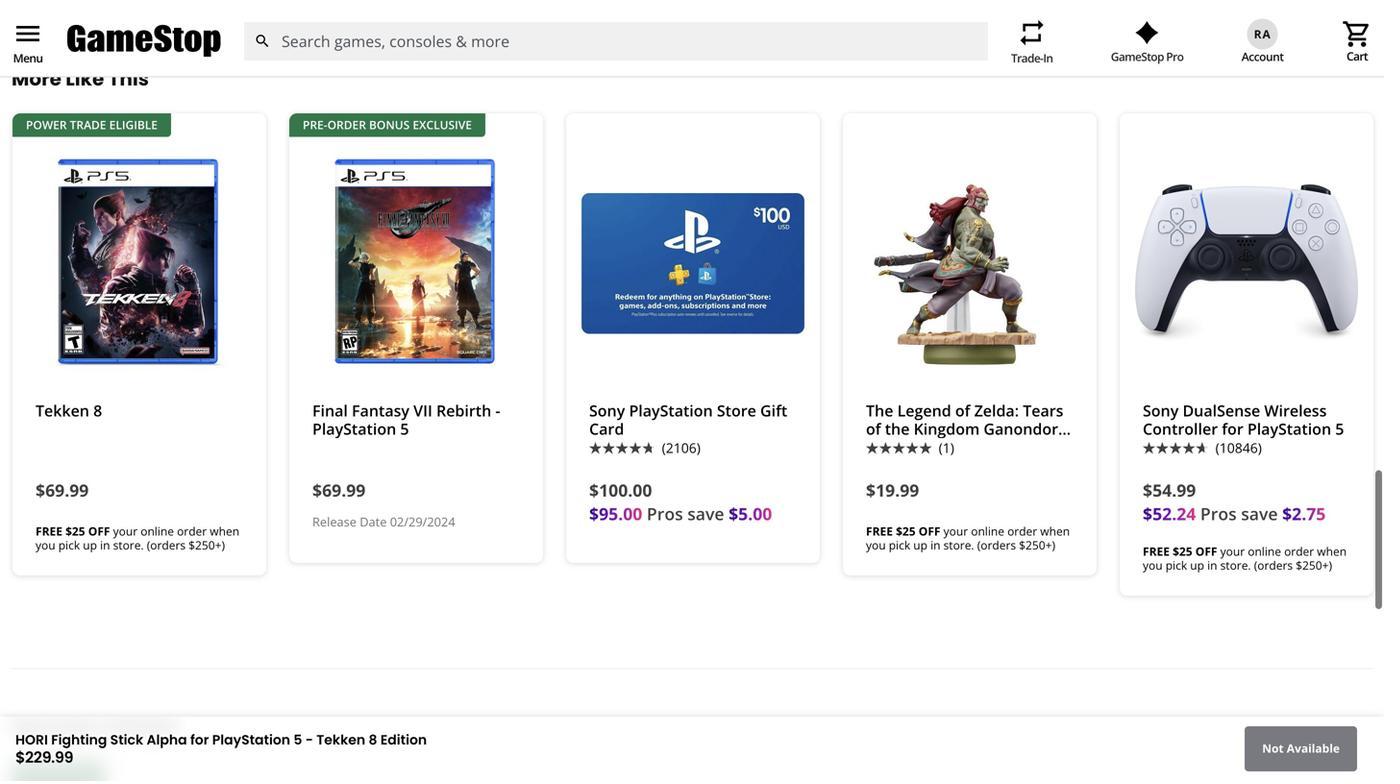 Task type: describe. For each thing, give the bounding box(es) containing it.
0 horizontal spatial pick
[[58, 537, 80, 553]]

order
[[327, 117, 366, 132]]

viewed
[[102, 713, 175, 740]]

when for sony dualsense wireless controller for playstation 5
[[1317, 544, 1347, 559]]

pre-
[[303, 117, 327, 132]]

order for sony dualsense wireless controller for playstation 5
[[1284, 544, 1314, 559]]

0 horizontal spatial $250+)
[[189, 537, 225, 553]]

white
[[1242, 43, 1276, 62]]

0 vertical spatial 8
[[93, 400, 102, 421]]

0 horizontal spatial your online order when you pick up in store. (orders $250+)
[[36, 523, 239, 553]]

new releases
[[401, 43, 485, 62]]

the legend of zelda: tears of the kingdom ganondorf amiibo
[[866, 400, 1064, 458]]

menu
[[12, 18, 43, 49]]

deals
[[542, 43, 576, 62]]

for for controller
[[1222, 419, 1244, 439]]

your online order when you pick up in store. (orders $250+) for the legend of zelda: tears of the kingdom ganondorf amiibo
[[866, 523, 1070, 553]]

hori
[[15, 731, 48, 750]]

you for the legend of zelda: tears of the kingdom ganondorf amiibo
[[866, 537, 886, 553]]

0 vertical spatial tekken
[[36, 400, 89, 421]]

your online order when you pick up in store. (orders $250+) for sony dualsense wireless controller for playstation 5
[[1143, 544, 1347, 573]]

wireless
[[1264, 400, 1327, 421]]

online for sony dualsense wireless controller for playstation 5
[[1248, 544, 1281, 559]]

day
[[188, 43, 212, 62]]

like
[[66, 65, 104, 92]]

free for sony dualsense wireless controller for playstation 5
[[1143, 544, 1170, 559]]

available
[[1287, 741, 1340, 757]]

in for sony dualsense wireless controller for playstation 5
[[1207, 557, 1217, 573]]

Search games, consoles & more search field
[[282, 22, 954, 60]]

release
[[312, 514, 357, 530]]

exclusive
[[413, 117, 472, 132]]

top deals
[[516, 43, 576, 62]]

bonus
[[369, 117, 410, 132]]

final fantasy vii rebirth - playstation 5
[[312, 400, 500, 439]]

shopping_cart
[[1342, 19, 1373, 49]]

release date 02/29/2024
[[312, 514, 455, 530]]

$54.99
[[1143, 479, 1196, 502]]

tekken 8
[[36, 400, 102, 421]]

gamestop
[[1111, 48, 1164, 64]]

track order
[[1092, 43, 1163, 62]]

video
[[892, 43, 926, 62]]

collectibles link
[[706, 43, 775, 62]]

account
[[1242, 48, 1284, 64]]

legend
[[897, 400, 951, 421]]

pre-owned
[[606, 43, 675, 62]]

same day delivery link
[[151, 43, 265, 62]]

digital store
[[295, 43, 370, 62]]

0 horizontal spatial store.
[[113, 537, 144, 553]]

tears
[[1023, 400, 1064, 421]]

ra
[[1254, 26, 1271, 42]]

free $25 off for sony dualsense wireless controller for playstation 5
[[1143, 544, 1217, 559]]

card
[[589, 419, 624, 439]]

pre-
[[606, 43, 631, 62]]

consoles
[[806, 43, 861, 62]]

vii
[[413, 400, 432, 421]]

amiibo
[[866, 437, 917, 458]]

fighting
[[51, 731, 107, 750]]

0 horizontal spatial order
[[177, 523, 207, 539]]

this
[[108, 65, 149, 92]]

hori fighting stick alpha for playstation 5 - tekken 8 edition $229.99
[[15, 731, 427, 768]]

store for sony playstation store gift card
[[717, 400, 756, 421]]

$14.99
[[26, 764, 62, 780]]

sony for $100.00
[[589, 400, 625, 421]]

sony playstation store gift card image
[[582, 148, 805, 379]]

02/29/2024
[[390, 514, 455, 530]]

tekken 8 image
[[28, 148, 251, 379]]

$100.00 $95.00 pros save $5.00
[[589, 479, 772, 525]]

(1)
[[939, 439, 954, 457]]

zelda:
[[974, 400, 1019, 421]]

$54.99 $52.24 pros save $2.75
[[1143, 479, 1326, 525]]

pick for the legend of zelda: tears of the kingdom ganondorf amiibo
[[889, 537, 910, 553]]

shopping_cart cart
[[1342, 19, 1373, 64]]

$5.00
[[729, 502, 772, 525]]

the legend of zelda: tears of the kingdom ganondorf amiibo image
[[858, 148, 1081, 379]]

ben white payload center
[[1215, 43, 1369, 62]]

when for the legend of zelda: tears of the kingdom ganondorf amiibo
[[1040, 523, 1070, 539]]

releases
[[432, 43, 485, 62]]

final
[[312, 400, 348, 421]]

order
[[1127, 43, 1163, 62]]

save for $2.75
[[1241, 502, 1278, 525]]

more like this
[[12, 65, 149, 92]]

0 horizontal spatial $25
[[65, 523, 85, 539]]

- inside hori fighting stick alpha for playstation 5 - tekken 8 edition $229.99
[[305, 731, 313, 750]]

$69.99 for tekken 8
[[36, 479, 89, 502]]

$14.99 tees
[[26, 764, 91, 780]]

trade-
[[1011, 50, 1043, 66]]

digital store link
[[295, 43, 370, 62]]

1 horizontal spatial of
[[955, 400, 970, 421]]

off for the legend of zelda: tears of the kingdom ganondorf amiibo
[[919, 523, 941, 539]]

games
[[929, 43, 972, 62]]

cart
[[1347, 48, 1368, 64]]

top deals link
[[516, 43, 576, 62]]

8 inside hori fighting stick alpha for playstation 5 - tekken 8 edition $229.99
[[369, 731, 377, 750]]

1 horizontal spatial store
[[337, 43, 370, 62]]

the
[[866, 400, 893, 421]]

not
[[1262, 741, 1284, 757]]

playstation inside "sony playstation store gift card"
[[629, 400, 713, 421]]

stick
[[110, 731, 143, 750]]

- inside 'final fantasy vii rebirth - playstation 5'
[[495, 400, 500, 421]]

pre-owned link
[[606, 43, 675, 62]]

kingdom
[[914, 419, 980, 439]]

shop my store
[[15, 43, 104, 62]]

$95.00
[[589, 502, 642, 525]]

5 inside hori fighting stick alpha for playstation 5 - tekken 8 edition $229.99
[[294, 731, 302, 750]]

track
[[1092, 43, 1124, 62]]

the
[[885, 419, 910, 439]]

$250+) for the legend of zelda: tears of the kingdom ganondorf amiibo
[[1019, 537, 1055, 553]]

tekken inside hori fighting stick alpha for playstation 5 - tekken 8 edition $229.99
[[316, 731, 365, 750]]

up for sony dualsense wireless controller for playstation 5
[[1190, 557, 1204, 573]]

$25 for sony dualsense wireless controller for playstation 5
[[1173, 544, 1193, 559]]

in for the legend of zelda: tears of the kingdom ganondorf amiibo
[[931, 537, 941, 553]]

delivery
[[215, 43, 265, 62]]

collectibles
[[706, 43, 775, 62]]

not available
[[1262, 741, 1340, 757]]

sony dualsense wireless controller for playstation 5 image
[[1135, 148, 1358, 379]]



Task type: vqa. For each thing, say whether or not it's contained in the screenshot.
Profile Icon
no



Task type: locate. For each thing, give the bounding box(es) containing it.
for right controller at the bottom of the page
[[1222, 419, 1244, 439]]

-
[[495, 400, 500, 421], [305, 731, 313, 750]]

playstation for sony dualsense wireless controller for playstation 5
[[1248, 419, 1331, 439]]

1 horizontal spatial online
[[971, 523, 1004, 539]]

1 horizontal spatial store.
[[944, 537, 974, 553]]

1 horizontal spatial $25
[[896, 523, 916, 539]]

store. for the legend of zelda: tears of the kingdom ganondorf amiibo
[[944, 537, 974, 553]]

pros for $54.99
[[1201, 502, 1237, 525]]

$100.00
[[589, 479, 652, 502]]

0 horizontal spatial save
[[687, 502, 724, 525]]

- left edition
[[305, 731, 313, 750]]

your for the legend of zelda: tears of the kingdom ganondorf amiibo
[[944, 523, 968, 539]]

for right alpha
[[190, 731, 209, 750]]

8
[[93, 400, 102, 421], [369, 731, 377, 750]]

0 horizontal spatial of
[[866, 419, 881, 439]]

5 inside sony dualsense wireless controller for playstation 5
[[1335, 419, 1344, 439]]

$69.99
[[36, 479, 89, 502], [312, 479, 366, 502]]

1 vertical spatial for
[[190, 731, 209, 750]]

controller
[[1143, 419, 1218, 439]]

1 horizontal spatial up
[[913, 537, 928, 553]]

save
[[687, 502, 724, 525], [1241, 502, 1278, 525]]

0 horizontal spatial for
[[190, 731, 209, 750]]

0 horizontal spatial -
[[305, 731, 313, 750]]

recently viewed
[[12, 713, 175, 740]]

1 horizontal spatial save
[[1241, 502, 1278, 525]]

1 horizontal spatial off
[[919, 523, 941, 539]]

for for alpha
[[190, 731, 209, 750]]

1 horizontal spatial for
[[1222, 419, 1244, 439]]

free $25 off for the legend of zelda: tears of the kingdom ganondorf amiibo
[[866, 523, 941, 539]]

2 sony from the left
[[1143, 400, 1179, 421]]

playstation inside sony dualsense wireless controller for playstation 5
[[1248, 419, 1331, 439]]

of left the
[[866, 419, 881, 439]]

sony up $100.00 on the bottom
[[589, 400, 625, 421]]

owned
[[631, 43, 675, 62]]

$229.99
[[15, 747, 73, 768]]

dualsense
[[1183, 400, 1260, 421]]

1 horizontal spatial in
[[931, 537, 941, 553]]

repeat trade-in
[[1011, 17, 1053, 66]]

$250+)
[[189, 537, 225, 553], [1019, 537, 1055, 553], [1296, 557, 1332, 573]]

order
[[177, 523, 207, 539], [1007, 523, 1037, 539], [1284, 544, 1314, 559]]

save inside $100.00 $95.00 pros save $5.00
[[687, 502, 724, 525]]

sony for $54.99
[[1143, 400, 1179, 421]]

of
[[955, 400, 970, 421], [866, 419, 881, 439]]

2 horizontal spatial off
[[1196, 544, 1217, 559]]

playstation for hori fighting stick alpha for playstation 5 - tekken 8 edition $229.99
[[212, 731, 290, 750]]

sony playstation store gift card
[[589, 400, 787, 439]]

you for sony dualsense wireless controller for playstation 5
[[1143, 557, 1163, 573]]

pros right $95.00
[[647, 502, 683, 525]]

off for sony dualsense wireless controller for playstation 5
[[1196, 544, 1217, 559]]

save left $5.00
[[687, 502, 724, 525]]

menu menu
[[12, 18, 43, 66]]

order for the legend of zelda: tears of the kingdom ganondorf amiibo
[[1007, 523, 1037, 539]]

ben white payload center link
[[1194, 43, 1369, 62]]

center
[[1329, 43, 1369, 62]]

gamestop image
[[67, 23, 221, 60]]

ben
[[1215, 43, 1239, 62]]

eligible
[[109, 117, 158, 132]]

5 for vii
[[400, 419, 409, 439]]

shop
[[15, 43, 46, 62]]

up
[[83, 537, 97, 553], [913, 537, 928, 553], [1190, 557, 1204, 573]]

1 horizontal spatial pick
[[889, 537, 910, 553]]

$25 for the legend of zelda: tears of the kingdom ganondorf amiibo
[[896, 523, 916, 539]]

1 vertical spatial -
[[305, 731, 313, 750]]

2 horizontal spatial pick
[[1166, 557, 1187, 573]]

pros for $100.00
[[647, 502, 683, 525]]

2 horizontal spatial $250+)
[[1296, 557, 1332, 573]]

date
[[360, 514, 387, 530]]

playstation inside hori fighting stick alpha for playstation 5 - tekken 8 edition $229.99
[[212, 731, 290, 750]]

1 horizontal spatial free
[[866, 523, 893, 539]]

1 horizontal spatial tekken
[[316, 731, 365, 750]]

store up like
[[71, 43, 104, 62]]

(orders for the legend of zelda: tears of the kingdom ganondorf amiibo
[[977, 537, 1016, 553]]

playstation up $2.75 at the bottom right
[[1248, 419, 1331, 439]]

2 horizontal spatial free $25 off
[[1143, 544, 1217, 559]]

store for shop my store
[[71, 43, 104, 62]]

- right rebirth
[[495, 400, 500, 421]]

1 horizontal spatial $69.99
[[312, 479, 366, 502]]

recently
[[12, 713, 98, 740]]

1 horizontal spatial you
[[866, 537, 886, 553]]

playstation right alpha
[[212, 731, 290, 750]]

(2106)
[[662, 439, 701, 457]]

for
[[1222, 419, 1244, 439], [190, 731, 209, 750]]

2 horizontal spatial your
[[1220, 544, 1245, 559]]

new
[[401, 43, 429, 62]]

pros inside $54.99 $52.24 pros save $2.75
[[1201, 502, 1237, 525]]

gift
[[760, 400, 787, 421]]

store left the "gift"
[[717, 400, 756, 421]]

0 horizontal spatial 5
[[294, 731, 302, 750]]

search
[[254, 33, 271, 50]]

playstation up '(2106)'
[[629, 400, 713, 421]]

free for the legend of zelda: tears of the kingdom ganondorf amiibo
[[866, 523, 893, 539]]

for inside hori fighting stick alpha for playstation 5 - tekken 8 edition $229.99
[[190, 731, 209, 750]]

consoles link
[[806, 43, 861, 62]]

0 horizontal spatial pros
[[647, 502, 683, 525]]

$52.24
[[1143, 502, 1196, 525]]

(orders
[[147, 537, 186, 553], [977, 537, 1016, 553], [1254, 557, 1293, 573]]

0 horizontal spatial 8
[[93, 400, 102, 421]]

0 horizontal spatial in
[[100, 537, 110, 553]]

online for the legend of zelda: tears of the kingdom ganondorf amiibo
[[971, 523, 1004, 539]]

2 horizontal spatial your online order when you pick up in store. (orders $250+)
[[1143, 544, 1347, 573]]

0 horizontal spatial $69.99
[[36, 479, 89, 502]]

pros inside $100.00 $95.00 pros save $5.00
[[647, 502, 683, 525]]

top
[[516, 43, 539, 62]]

0 horizontal spatial free
[[36, 523, 62, 539]]

save for $5.00
[[687, 502, 724, 525]]

playstation left vii on the left of the page
[[312, 419, 396, 439]]

pros right $52.24
[[1201, 502, 1237, 525]]

my
[[49, 43, 68, 62]]

your for sony dualsense wireless controller for playstation 5
[[1220, 544, 1245, 559]]

track order link
[[1073, 43, 1163, 62]]

search search field
[[243, 22, 988, 60]]

save inside $54.99 $52.24 pros save $2.75
[[1241, 502, 1278, 525]]

2 horizontal spatial (orders
[[1254, 557, 1293, 573]]

sony left dualsense
[[1143, 400, 1179, 421]]

power trade eligible
[[26, 117, 158, 132]]

0 vertical spatial for
[[1222, 419, 1244, 439]]

1 horizontal spatial when
[[1040, 523, 1070, 539]]

ganondorf
[[984, 419, 1064, 439]]

in
[[1043, 50, 1053, 66]]

2 horizontal spatial you
[[1143, 557, 1163, 573]]

0 horizontal spatial your
[[113, 523, 138, 539]]

0 horizontal spatial free $25 off
[[36, 523, 110, 539]]

2 horizontal spatial order
[[1284, 544, 1314, 559]]

2 $69.99 from the left
[[312, 479, 366, 502]]

of left the zelda:
[[955, 400, 970, 421]]

1 horizontal spatial 5
[[400, 419, 409, 439]]

0 horizontal spatial off
[[88, 523, 110, 539]]

more
[[12, 65, 62, 92]]

1 horizontal spatial your online order when you pick up in store. (orders $250+)
[[866, 523, 1070, 553]]

final fantasy vii rebirth - playstation 5 image
[[305, 148, 528, 379]]

5 inside 'final fantasy vii rebirth - playstation 5'
[[400, 419, 409, 439]]

$69.99 up release
[[312, 479, 366, 502]]

$19.99
[[866, 479, 919, 502]]

pick for sony dualsense wireless controller for playstation 5
[[1166, 557, 1187, 573]]

playstation inside 'final fantasy vii rebirth - playstation 5'
[[312, 419, 396, 439]]

video games link
[[892, 43, 972, 62]]

same
[[151, 43, 185, 62]]

sony dualsense wireless controller for playstation 5
[[1143, 400, 1344, 439]]

store inside "sony playstation store gift card"
[[717, 400, 756, 421]]

playstation for final fantasy vii rebirth - playstation 5
[[312, 419, 396, 439]]

2 pros from the left
[[1201, 502, 1237, 525]]

2 horizontal spatial free
[[1143, 544, 1170, 559]]

same day delivery
[[151, 43, 265, 62]]

alpha
[[147, 731, 187, 750]]

repeat
[[1017, 17, 1047, 48]]

1 horizontal spatial 8
[[369, 731, 377, 750]]

1 $69.99 from the left
[[36, 479, 89, 502]]

1 horizontal spatial -
[[495, 400, 500, 421]]

1 horizontal spatial pros
[[1201, 502, 1237, 525]]

$250+) for sony dualsense wireless controller for playstation 5
[[1296, 557, 1332, 573]]

0 horizontal spatial online
[[141, 523, 174, 539]]

2 horizontal spatial when
[[1317, 544, 1347, 559]]

1 vertical spatial tekken
[[316, 731, 365, 750]]

0 horizontal spatial sony
[[589, 400, 625, 421]]

0 horizontal spatial up
[[83, 537, 97, 553]]

store right digital
[[337, 43, 370, 62]]

save left $2.75 at the bottom right
[[1241, 502, 1278, 525]]

2 horizontal spatial $25
[[1173, 544, 1193, 559]]

1 horizontal spatial sony
[[1143, 400, 1179, 421]]

0 horizontal spatial you
[[36, 537, 55, 553]]

pro
[[1166, 48, 1184, 64]]

store. for sony dualsense wireless controller for playstation 5
[[1220, 557, 1251, 573]]

in
[[100, 537, 110, 553], [931, 537, 941, 553], [1207, 557, 1217, 573]]

free
[[36, 523, 62, 539], [866, 523, 893, 539], [1143, 544, 1170, 559]]

1 horizontal spatial (orders
[[977, 537, 1016, 553]]

1 pros from the left
[[647, 502, 683, 525]]

2 save from the left
[[1241, 502, 1278, 525]]

$69.99 down the "tekken 8"
[[36, 479, 89, 502]]

$69.99 for final fantasy vii rebirth - playstation 5
[[312, 479, 366, 502]]

2 horizontal spatial store.
[[1220, 557, 1251, 573]]

1 horizontal spatial your
[[944, 523, 968, 539]]

2 horizontal spatial 5
[[1335, 419, 1344, 439]]

gamestop pro icon image
[[1135, 21, 1159, 44]]

sony
[[589, 400, 625, 421], [1143, 400, 1179, 421]]

$25
[[65, 523, 85, 539], [896, 523, 916, 539], [1173, 544, 1193, 559]]

0 horizontal spatial store
[[71, 43, 104, 62]]

edition
[[380, 731, 427, 750]]

2 horizontal spatial store
[[717, 400, 756, 421]]

1 horizontal spatial $250+)
[[1019, 537, 1055, 553]]

(orders for sony dualsense wireless controller for playstation 5
[[1254, 557, 1293, 573]]

$2.75
[[1282, 502, 1326, 525]]

you
[[36, 537, 55, 553], [866, 537, 886, 553], [1143, 557, 1163, 573]]

0 horizontal spatial when
[[210, 523, 239, 539]]

2 horizontal spatial in
[[1207, 557, 1217, 573]]

1 horizontal spatial free $25 off
[[866, 523, 941, 539]]

sony inside sony dualsense wireless controller for playstation 5
[[1143, 400, 1179, 421]]

0 horizontal spatial (orders
[[147, 537, 186, 553]]

playstation
[[629, 400, 713, 421], [312, 419, 396, 439], [1248, 419, 1331, 439], [212, 731, 290, 750]]

0 vertical spatial -
[[495, 400, 500, 421]]

not available button
[[1245, 727, 1357, 772]]

5 for wireless
[[1335, 419, 1344, 439]]

for inside sony dualsense wireless controller for playstation 5
[[1222, 419, 1244, 439]]

shop my store link
[[15, 43, 104, 62]]

2 horizontal spatial up
[[1190, 557, 1204, 573]]

payload
[[1279, 43, 1326, 62]]

1 horizontal spatial order
[[1007, 523, 1037, 539]]

tees
[[65, 764, 91, 780]]

rebirth
[[436, 400, 491, 421]]

power
[[26, 117, 67, 132]]

1 save from the left
[[687, 502, 724, 525]]

2 horizontal spatial online
[[1248, 544, 1281, 559]]

0 horizontal spatial tekken
[[36, 400, 89, 421]]

1 vertical spatial 8
[[369, 731, 377, 750]]

gamestop pro
[[1111, 48, 1184, 64]]

up for the legend of zelda: tears of the kingdom ganondorf amiibo
[[913, 537, 928, 553]]

1 sony from the left
[[589, 400, 625, 421]]

sony inside "sony playstation store gift card"
[[589, 400, 625, 421]]



